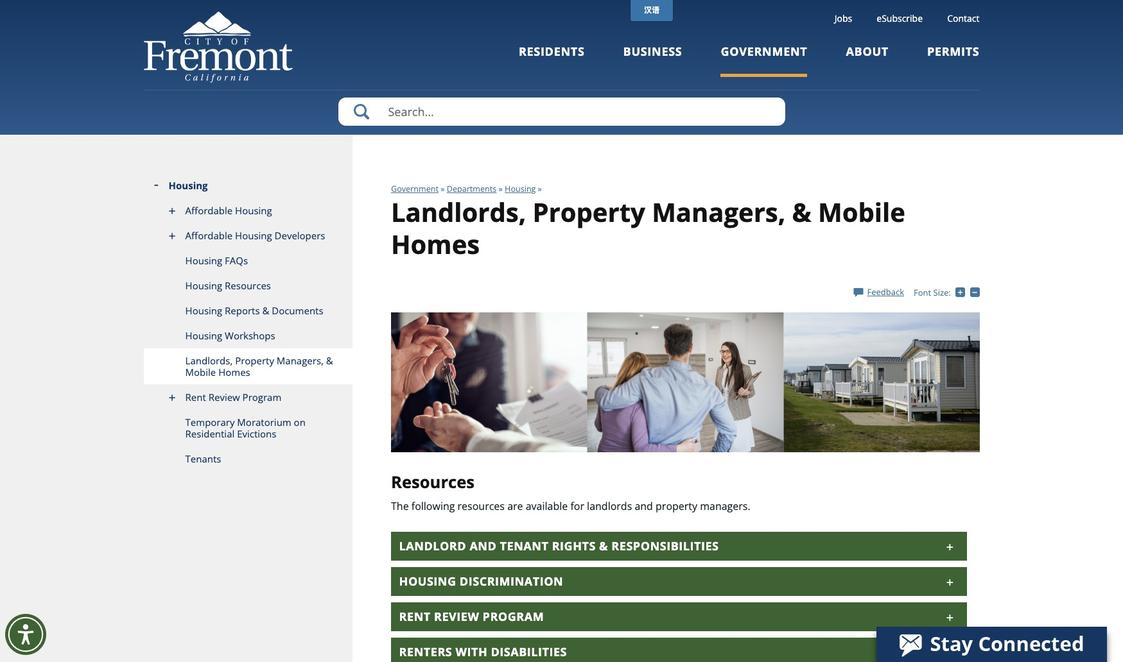 Task type: locate. For each thing, give the bounding box(es) containing it.
permits link
[[927, 44, 980, 77]]

0 horizontal spatial landlords,
[[185, 355, 233, 367]]

housing
[[169, 179, 208, 192], [505, 184, 536, 195], [235, 204, 272, 217], [235, 229, 272, 242], [185, 254, 222, 267], [185, 279, 222, 292], [185, 304, 222, 317], [185, 329, 222, 342], [399, 574, 456, 590]]

resources the following resources  are available for landlords and property managers.
[[391, 471, 751, 514]]

1 horizontal spatial rent review program
[[399, 610, 544, 625]]

program up moratorium
[[243, 391, 282, 404]]

housing link up affordable housing
[[144, 173, 353, 198]]

and
[[635, 500, 653, 514], [470, 539, 497, 554]]

font size: link
[[914, 287, 951, 299]]

0 vertical spatial affordable
[[185, 204, 233, 217]]

tab list containing landlord and tenant rights & responsibilities
[[391, 533, 967, 663]]

property
[[533, 195, 645, 230], [235, 355, 274, 367]]

0 horizontal spatial property
[[235, 355, 274, 367]]

1 horizontal spatial rent
[[399, 610, 431, 625]]

affordable for affordable housing
[[185, 204, 233, 217]]

0 horizontal spatial rent review program
[[185, 391, 282, 404]]

housing faqs
[[185, 254, 248, 267]]

tab list inside columnusercontrol3 main content
[[391, 533, 967, 663]]

resources
[[225, 279, 271, 292], [391, 471, 475, 494]]

0 horizontal spatial rent
[[185, 391, 206, 404]]

resources up following
[[391, 471, 475, 494]]

0 vertical spatial mobile
[[818, 195, 905, 230]]

0 vertical spatial property
[[533, 195, 645, 230]]

1 horizontal spatial government
[[721, 44, 808, 59]]

and left property on the right of page
[[635, 500, 653, 514]]

disabilities
[[491, 645, 567, 660]]

rent review program inside tab list
[[399, 610, 544, 625]]

review up with on the left bottom
[[434, 610, 479, 625]]

property inside the government » departments » housing landlords, property managers, & mobile homes
[[533, 195, 645, 230]]

0 horizontal spatial managers,
[[277, 355, 324, 367]]

mobile
[[818, 195, 905, 230], [185, 366, 216, 379]]

0 vertical spatial managers,
[[652, 195, 786, 230]]

0 vertical spatial and
[[635, 500, 653, 514]]

» right departments link
[[499, 184, 503, 195]]

1 vertical spatial rent review program
[[399, 610, 544, 625]]

0 vertical spatial rent review program
[[185, 391, 282, 404]]

rent review program
[[185, 391, 282, 404], [399, 610, 544, 625]]

are
[[507, 500, 523, 514]]

1 vertical spatial property
[[235, 355, 274, 367]]

resources down housing faqs "link"
[[225, 279, 271, 292]]

1 horizontal spatial and
[[635, 500, 653, 514]]

0 vertical spatial landlords,
[[391, 195, 526, 230]]

housing down landlord
[[399, 574, 456, 590]]

1 vertical spatial government
[[391, 184, 439, 195]]

rent up temporary
[[185, 391, 206, 404]]

government link
[[721, 44, 808, 77], [391, 184, 439, 195]]

discrimination
[[460, 574, 563, 590]]

housing resources link
[[144, 274, 353, 299]]

0 horizontal spatial government
[[391, 184, 439, 195]]

business link
[[623, 44, 682, 77]]

resources
[[458, 500, 505, 514]]

program down the discrimination
[[483, 610, 544, 625]]

0 horizontal spatial mobile
[[185, 366, 216, 379]]

government for government
[[721, 44, 808, 59]]

landlords,
[[391, 195, 526, 230], [185, 355, 233, 367]]

housing inside "link"
[[185, 254, 222, 267]]

stay connected image
[[877, 627, 1106, 663]]

review up temporary
[[209, 391, 240, 404]]

1 vertical spatial rent
[[399, 610, 431, 625]]

affordable housing developers link
[[144, 224, 353, 249]]

1 horizontal spatial resources
[[391, 471, 475, 494]]

0 vertical spatial review
[[209, 391, 240, 404]]

responsibilities
[[612, 539, 719, 554]]

temporary moratorium on residential evictions
[[185, 416, 306, 441]]

housing down housing faqs
[[185, 279, 222, 292]]

+
[[965, 287, 970, 298]]

housing resources
[[185, 279, 271, 292]]

government » departments » housing landlords, property managers, & mobile homes
[[391, 184, 905, 262]]

and up the housing discrimination
[[470, 539, 497, 554]]

residents link
[[519, 44, 585, 77]]

renters
[[399, 645, 452, 660]]

0 vertical spatial rent
[[185, 391, 206, 404]]

1 horizontal spatial property
[[533, 195, 645, 230]]

housing left faqs
[[185, 254, 222, 267]]

following
[[412, 500, 455, 514]]

affordable
[[185, 204, 233, 217], [185, 229, 233, 242]]

0 horizontal spatial government link
[[391, 184, 439, 195]]

affordable housing
[[185, 204, 272, 217]]

with
[[456, 645, 488, 660]]

1 horizontal spatial landlords,
[[391, 195, 526, 230]]

homes
[[391, 227, 480, 262], [218, 366, 250, 379]]

1 horizontal spatial »
[[499, 184, 503, 195]]

»
[[441, 184, 445, 195], [499, 184, 503, 195]]

collage of landlords, tenants, and mobile homes image
[[391, 313, 980, 453]]

landlord
[[399, 539, 466, 554]]

reports
[[225, 304, 260, 317]]

0 vertical spatial homes
[[391, 227, 480, 262]]

housing left workshops
[[185, 329, 222, 342]]

contact
[[948, 12, 980, 24]]

1 vertical spatial managers,
[[277, 355, 324, 367]]

available
[[526, 500, 568, 514]]

homes inside landlords, property managers, & mobile homes
[[218, 366, 250, 379]]

program inside tab list
[[483, 610, 544, 625]]

1 horizontal spatial government link
[[721, 44, 808, 77]]

affordable up housing faqs
[[185, 229, 233, 242]]

housing discrimination
[[399, 574, 563, 590]]

1 affordable from the top
[[185, 204, 233, 217]]

on
[[294, 416, 306, 429]]

1 vertical spatial landlords,
[[185, 355, 233, 367]]

rent up renters
[[399, 610, 431, 625]]

homes inside the government » departments » housing landlords, property managers, & mobile homes
[[391, 227, 480, 262]]

housing link right departments link
[[505, 184, 536, 195]]

1 vertical spatial program
[[483, 610, 544, 625]]

landlords, property managers, & mobile homes link
[[144, 349, 353, 385]]

residential
[[185, 428, 235, 441]]

affordable housing developers
[[185, 229, 325, 242]]

0 vertical spatial program
[[243, 391, 282, 404]]

1 vertical spatial review
[[434, 610, 479, 625]]

1 vertical spatial homes
[[218, 366, 250, 379]]

landlord and tenant rights & responsibilities
[[399, 539, 719, 554]]

housing workshops
[[185, 329, 275, 342]]

feedback
[[867, 286, 904, 298]]

0 horizontal spatial and
[[470, 539, 497, 554]]

1 horizontal spatial review
[[434, 610, 479, 625]]

housing reports & documents
[[185, 304, 323, 317]]

landlords, property managers, & mobile homes
[[185, 355, 333, 379]]

moratorium
[[237, 416, 291, 429]]

government
[[721, 44, 808, 59], [391, 184, 439, 195]]

property
[[656, 500, 698, 514]]

permits
[[927, 44, 980, 59]]

feedback link
[[854, 286, 904, 298]]

review
[[209, 391, 240, 404], [434, 610, 479, 625]]

government inside the government » departments » housing landlords, property managers, & mobile homes
[[391, 184, 439, 195]]

esubscribe
[[877, 12, 923, 24]]

0 horizontal spatial »
[[441, 184, 445, 195]]

tenants
[[185, 453, 221, 466]]

size:
[[934, 287, 951, 299]]

2 » from the left
[[499, 184, 503, 195]]

0 vertical spatial government
[[721, 44, 808, 59]]

housing right departments link
[[505, 184, 536, 195]]

esubscribe link
[[877, 12, 923, 24]]

affordable up affordable housing developers link
[[185, 204, 233, 217]]

rent
[[185, 391, 206, 404], [399, 610, 431, 625]]

housing for housing resources
[[185, 279, 222, 292]]

&
[[792, 195, 812, 230], [262, 304, 269, 317], [326, 355, 333, 367], [599, 539, 608, 554]]

landlords, inside the government » departments » housing landlords, property managers, & mobile homes
[[391, 195, 526, 230]]

rent review program up temporary moratorium on residential evictions
[[185, 391, 282, 404]]

1 vertical spatial resources
[[391, 471, 475, 494]]

2 affordable from the top
[[185, 229, 233, 242]]

the
[[391, 500, 409, 514]]

developers
[[275, 229, 325, 242]]

0 horizontal spatial homes
[[218, 366, 250, 379]]

managers, inside the government » departments » housing landlords, property managers, & mobile homes
[[652, 195, 786, 230]]

residents
[[519, 44, 585, 59]]

housing down housing resources
[[185, 304, 222, 317]]

housing for housing reports & documents
[[185, 304, 222, 317]]

about
[[846, 44, 889, 59]]

housing up affordable housing
[[169, 179, 208, 192]]

1 horizontal spatial mobile
[[818, 195, 905, 230]]

rights
[[552, 539, 596, 554]]

1 horizontal spatial managers,
[[652, 195, 786, 230]]

1 » from the left
[[441, 184, 445, 195]]

housing inside tab list
[[399, 574, 456, 590]]

0 horizontal spatial resources
[[225, 279, 271, 292]]

1 vertical spatial affordable
[[185, 229, 233, 242]]

0 horizontal spatial review
[[209, 391, 240, 404]]

1 vertical spatial and
[[470, 539, 497, 554]]

managers,
[[652, 195, 786, 230], [277, 355, 324, 367]]

and inside "resources the following resources  are available for landlords and property managers."
[[635, 500, 653, 514]]

documents
[[272, 304, 323, 317]]

departments link
[[447, 184, 497, 195]]

1 horizontal spatial homes
[[391, 227, 480, 262]]

program
[[243, 391, 282, 404], [483, 610, 544, 625]]

housing link
[[144, 173, 353, 198], [505, 184, 536, 195]]

tab list
[[391, 533, 967, 663]]

rent review program up with on the left bottom
[[399, 610, 544, 625]]

1 horizontal spatial program
[[483, 610, 544, 625]]

renters with disabilities
[[399, 645, 567, 660]]

evictions
[[237, 428, 276, 441]]

» left departments link
[[441, 184, 445, 195]]

1 vertical spatial mobile
[[185, 366, 216, 379]]



Task type: vqa. For each thing, say whether or not it's contained in the screenshot.
Contact
yes



Task type: describe. For each thing, give the bounding box(es) containing it.
for
[[571, 500, 584, 514]]

0 vertical spatial resources
[[225, 279, 271, 292]]

& inside tab list
[[599, 539, 608, 554]]

landlords
[[587, 500, 632, 514]]

affordable for affordable housing developers
[[185, 229, 233, 242]]

housing reports & documents link
[[144, 299, 353, 324]]

resources inside "resources the following resources  are available for landlords and property managers."
[[391, 471, 475, 494]]

housing workshops link
[[144, 324, 353, 349]]

workshops
[[225, 329, 275, 342]]

0 horizontal spatial housing link
[[144, 173, 353, 198]]

contact link
[[948, 12, 980, 24]]

and inside tab list
[[470, 539, 497, 554]]

tenants link
[[144, 447, 353, 472]]

landlords, inside landlords, property managers, & mobile homes
[[185, 355, 233, 367]]

rent inside columnusercontrol3 main content
[[399, 610, 431, 625]]

- link
[[970, 287, 983, 298]]

government for government » departments » housing landlords, property managers, & mobile homes
[[391, 184, 439, 195]]

& inside the government » departments » housing landlords, property managers, & mobile homes
[[792, 195, 812, 230]]

1 vertical spatial government link
[[391, 184, 439, 195]]

font size:
[[914, 287, 951, 299]]

jobs link
[[835, 12, 852, 24]]

housing faqs link
[[144, 249, 353, 274]]

about link
[[846, 44, 889, 77]]

font
[[914, 287, 931, 299]]

housing inside the government » departments » housing landlords, property managers, & mobile homes
[[505, 184, 536, 195]]

faqs
[[225, 254, 248, 267]]

temporary moratorium on residential evictions link
[[144, 410, 353, 447]]

housing for housing discrimination
[[399, 574, 456, 590]]

0 horizontal spatial program
[[243, 391, 282, 404]]

housing down the affordable housing link
[[235, 229, 272, 242]]

columnusercontrol3 main content
[[353, 135, 983, 663]]

+ link
[[956, 287, 970, 298]]

managers.
[[700, 500, 751, 514]]

1 horizontal spatial housing link
[[505, 184, 536, 195]]

review inside columnusercontrol3 main content
[[434, 610, 479, 625]]

Search text field
[[338, 98, 785, 126]]

tenant
[[500, 539, 549, 554]]

managers, inside landlords, property managers, & mobile homes
[[277, 355, 324, 367]]

-
[[980, 287, 983, 298]]

business
[[623, 44, 682, 59]]

departments
[[447, 184, 497, 195]]

affordable housing link
[[144, 198, 353, 224]]

housing up affordable housing developers
[[235, 204, 272, 217]]

rent review program link
[[144, 385, 353, 410]]

property inside landlords, property managers, & mobile homes
[[235, 355, 274, 367]]

mobile inside the government » departments » housing landlords, property managers, & mobile homes
[[818, 195, 905, 230]]

housing for housing
[[169, 179, 208, 192]]

housing for housing faqs
[[185, 254, 222, 267]]

temporary
[[185, 416, 235, 429]]

& inside landlords, property managers, & mobile homes
[[326, 355, 333, 367]]

0 vertical spatial government link
[[721, 44, 808, 77]]

jobs
[[835, 12, 852, 24]]

housing for housing workshops
[[185, 329, 222, 342]]

mobile inside landlords, property managers, & mobile homes
[[185, 366, 216, 379]]



